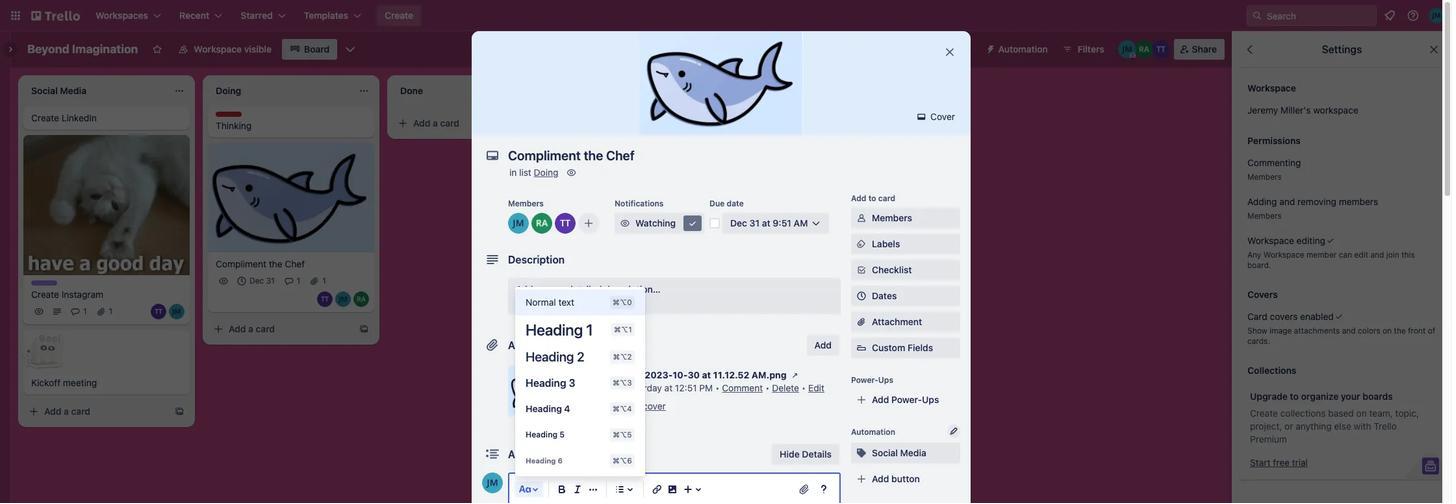 Task type: describe. For each thing, give the bounding box(es) containing it.
on inside show image attachments and colors on the front of cards.
[[1383, 326, 1392, 336]]

dec 31 at 9:51 am
[[731, 218, 808, 229]]

member
[[1307, 250, 1337, 260]]

image
[[1270, 326, 1292, 336]]

add a card button for create from template… image
[[208, 319, 354, 340]]

miller's
[[1281, 105, 1311, 116]]

kickoff meeting link
[[31, 377, 182, 390]]

heading for heading 2
[[526, 350, 574, 365]]

in list doing
[[510, 167, 559, 178]]

sm image up the delete link
[[789, 369, 802, 382]]

anything
[[1296, 421, 1332, 432]]

custom
[[872, 343, 906, 354]]

heading for heading 1
[[526, 321, 583, 339]]

covers
[[1271, 311, 1298, 322]]

1 down create instagram link at the bottom left
[[109, 307, 113, 317]]

share
[[1193, 44, 1217, 55]]

removing
[[1298, 196, 1337, 207]]

link image
[[649, 482, 665, 498]]

due
[[710, 199, 725, 209]]

members
[[1339, 196, 1379, 207]]

heading for heading 3
[[526, 378, 567, 389]]

thoughts thinking
[[216, 112, 252, 131]]

⌘⌥0
[[613, 298, 632, 307]]

hide
[[780, 449, 800, 460]]

details
[[802, 449, 832, 460]]

added yesterday at 12:51 pm
[[592, 383, 713, 394]]

sm image inside the watching button
[[686, 217, 699, 230]]

automation inside button
[[999, 44, 1048, 55]]

heading 5
[[526, 430, 565, 440]]

and inside show image attachments and colors on the front of cards.
[[1343, 326, 1356, 336]]

add to card
[[852, 194, 896, 203]]

⌘⌥2
[[613, 353, 632, 361]]

media
[[901, 448, 927, 459]]

heading for heading 4
[[526, 404, 562, 415]]

image image
[[665, 482, 681, 498]]

normal text
[[526, 297, 575, 308]]

5
[[560, 430, 565, 440]]

search image
[[1253, 10, 1263, 21]]

1 down instagram
[[83, 307, 87, 317]]

jeremy miller (jeremymiller198) image right open information menu icon
[[1429, 8, 1445, 23]]

⌘⌥1
[[614, 326, 632, 334]]

1 horizontal spatial ruby anderson (rubyanderson7) image
[[532, 213, 553, 234]]

bold ⌘b image
[[554, 482, 570, 498]]

⌘⌥4
[[613, 405, 632, 413]]

to for organize
[[1291, 391, 1299, 402]]

list inside button
[[651, 84, 663, 95]]

linkedin
[[62, 112, 97, 124]]

commenting members
[[1248, 157, 1302, 182]]

primary element
[[0, 0, 1453, 31]]

remove cover
[[607, 401, 666, 412]]

members up the labels
[[872, 213, 913, 224]]

doing
[[534, 167, 559, 178]]

⌘⌥3
[[613, 379, 632, 387]]

1 down "chef"
[[297, 276, 301, 286]]

heading 1
[[526, 321, 593, 339]]

upgrade to organize your boards create collections based on team, topic, project, or anything else with trello premium
[[1251, 391, 1420, 445]]

12:51
[[675, 383, 697, 394]]

lists image
[[612, 482, 628, 498]]

else
[[1335, 421, 1352, 432]]

add button
[[807, 335, 840, 356]]

attachment button
[[852, 312, 961, 333]]

project,
[[1251, 421, 1283, 432]]

card covers enabled
[[1248, 311, 1334, 322]]

kickoff meeting
[[31, 378, 97, 389]]

dates
[[872, 291, 897, 302]]

any
[[1248, 250, 1262, 260]]

jeremy miller (jeremymiller198) image right filters
[[1118, 40, 1137, 59]]

social media
[[872, 448, 927, 459]]

add another list
[[595, 84, 663, 95]]

cards.
[[1248, 337, 1271, 346]]

watching
[[636, 218, 676, 229]]

the inside show image attachments and colors on the front of cards.
[[1395, 326, 1407, 336]]

upgrade
[[1251, 391, 1288, 402]]

description
[[508, 254, 565, 266]]

show image attachments and colors on the front of cards.
[[1248, 326, 1436, 346]]

sm image right doing
[[565, 166, 578, 179]]

custom fields button
[[852, 342, 961, 355]]

31 for dec 31
[[266, 276, 275, 286]]

0 notifications image
[[1383, 8, 1398, 23]]

edit
[[1355, 250, 1369, 260]]

text styles image
[[517, 482, 533, 498]]

31 for dec 31 at 9:51 am
[[750, 218, 760, 229]]

thoughts
[[216, 112, 252, 122]]

remove
[[607, 401, 640, 412]]

editor toolbar toolbar
[[515, 287, 835, 501]]

front
[[1409, 326, 1426, 336]]

topic,
[[1396, 408, 1420, 419]]

commenting
[[1248, 157, 1302, 168]]

dec for dec 31 at 9:51 am
[[731, 218, 747, 229]]

heading 1 group
[[515, 290, 645, 475]]

jeremy miller's workspace link
[[1240, 99, 1445, 122]]

ups inside button
[[953, 44, 970, 55]]

1 vertical spatial terry turtle (terryturtle) image
[[151, 304, 166, 320]]

card
[[1248, 311, 1268, 322]]

at for 9:51
[[762, 218, 771, 229]]

color: purple, title: none image
[[31, 281, 57, 286]]

add members to card image
[[584, 217, 594, 230]]

on inside 'upgrade to organize your boards create collections based on team, topic, project, or anything else with trello premium'
[[1357, 408, 1367, 419]]

date
[[727, 199, 744, 209]]

comment
[[722, 383, 763, 394]]

screenshot 2023-10-30 at 11.12.52 am.png
[[592, 370, 787, 381]]

Board name text field
[[21, 39, 145, 60]]

create instagram link
[[31, 289, 182, 302]]

button
[[892, 474, 920, 485]]

add a more detailed description…
[[516, 284, 661, 295]]

create for create instagram
[[31, 290, 59, 301]]

workspace for workspace
[[1248, 83, 1297, 94]]

11.12.52
[[714, 370, 750, 381]]

editing
[[1297, 235, 1326, 246]]

jeremy miller (jeremymiller198) image down compliment the chef link
[[335, 292, 351, 307]]

at for 12:51
[[665, 383, 673, 394]]

power-ups button
[[897, 39, 978, 60]]

italic ⌘i image
[[570, 482, 586, 498]]

add a card for create from template… image
[[229, 324, 275, 335]]

open help dialog image
[[816, 482, 832, 498]]

any workspace member can edit and join this board.
[[1248, 250, 1416, 270]]

6
[[558, 457, 563, 465]]

sm image for checklist
[[855, 264, 868, 277]]

30
[[688, 370, 700, 381]]

1 down compliment the chef link
[[323, 276, 326, 286]]

screenshot
[[592, 370, 643, 381]]

thinking
[[216, 120, 252, 131]]

workspace visible button
[[171, 39, 280, 60]]

jeremy miller (jeremymiller198) image up 'description'
[[508, 213, 529, 234]]

compliment the chef link
[[216, 258, 367, 271]]

kickoff
[[31, 378, 61, 389]]

sm image for members
[[855, 212, 868, 225]]

imagination
[[72, 42, 138, 56]]

compliment the chef
[[216, 259, 305, 270]]

text
[[559, 297, 575, 308]]

1 vertical spatial power-ups
[[852, 376, 894, 385]]

jeremy miller (jeremymiller198) image
[[169, 304, 185, 320]]



Task type: vqa. For each thing, say whether or not it's contained in the screenshot.
'Power-' in Add Power-Ups LINK
yes



Task type: locate. For each thing, give the bounding box(es) containing it.
on
[[1383, 326, 1392, 336], [1357, 408, 1367, 419]]

1 horizontal spatial ups
[[922, 395, 940, 406]]

instagram
[[62, 290, 103, 301]]

2 vertical spatial power-
[[892, 395, 922, 406]]

2 vertical spatial add a card button
[[23, 402, 169, 423]]

31 inside option
[[266, 276, 275, 286]]

the inside compliment the chef link
[[269, 259, 282, 270]]

meeting
[[63, 378, 97, 389]]

0 vertical spatial ruby anderson (rubyanderson7) image
[[532, 213, 553, 234]]

1 horizontal spatial at
[[702, 370, 711, 381]]

0 vertical spatial add a card button
[[393, 113, 538, 134]]

pm
[[700, 383, 713, 394]]

sm image inside automation button
[[981, 39, 999, 57]]

None text field
[[502, 144, 931, 168]]

ups
[[953, 44, 970, 55], [879, 376, 894, 385], [922, 395, 940, 406]]

0 vertical spatial 31
[[750, 218, 760, 229]]

dec inside button
[[731, 218, 747, 229]]

0 vertical spatial add a card
[[413, 118, 460, 129]]

ups down fields
[[922, 395, 940, 406]]

to up collections
[[1291, 391, 1299, 402]]

create from template… image
[[359, 324, 369, 335]]

1 vertical spatial terry turtle (terryturtle) image
[[317, 292, 333, 307]]

create inside button
[[385, 10, 414, 21]]

31 down compliment the chef
[[266, 276, 275, 286]]

31 left 9:51
[[750, 218, 760, 229]]

sm image inside social media button
[[855, 447, 868, 460]]

1 vertical spatial ruby anderson (rubyanderson7) image
[[354, 292, 369, 307]]

and inside adding and removing members members
[[1280, 196, 1296, 207]]

2 horizontal spatial add a card
[[413, 118, 460, 129]]

color: bold red, title: "thoughts" element
[[216, 112, 252, 122]]

0 vertical spatial terry turtle (terryturtle) image
[[1152, 40, 1170, 59]]

members link
[[852, 208, 961, 229]]

normal
[[526, 297, 556, 308]]

board.
[[1248, 261, 1272, 270]]

added
[[592, 383, 619, 394]]

workspace visible
[[194, 44, 272, 55]]

create inside 'upgrade to organize your boards create collections based on team, topic, project, or anything else with trello premium'
[[1251, 408, 1279, 419]]

covers
[[1248, 289, 1278, 300]]

heading 2
[[526, 350, 585, 365]]

sm image
[[915, 111, 928, 124], [855, 212, 868, 225], [619, 217, 632, 230], [855, 238, 868, 251], [855, 264, 868, 277], [855, 447, 868, 460]]

attach and insert link image
[[798, 484, 811, 497]]

1 horizontal spatial automation
[[999, 44, 1048, 55]]

create for create
[[385, 10, 414, 21]]

1 horizontal spatial terry turtle (terryturtle) image
[[555, 213, 576, 234]]

at down 2023-
[[665, 383, 673, 394]]

0 vertical spatial at
[[762, 218, 771, 229]]

1 inside group
[[586, 321, 593, 339]]

add a card for create from template… icon
[[44, 407, 90, 418]]

workspace inside button
[[194, 44, 242, 55]]

members inside commenting members
[[1248, 172, 1282, 182]]

0 vertical spatial on
[[1383, 326, 1392, 336]]

5 heading from the top
[[526, 430, 558, 440]]

beyond
[[27, 42, 69, 56]]

members down in list doing
[[508, 199, 544, 209]]

add
[[595, 84, 613, 95], [413, 118, 431, 129], [852, 194, 867, 203], [516, 284, 533, 295], [229, 324, 246, 335], [815, 340, 832, 351], [872, 395, 890, 406], [44, 407, 61, 418], [872, 474, 890, 485]]

in
[[510, 167, 517, 178]]

list right in
[[519, 167, 532, 178]]

dates button
[[852, 286, 961, 307]]

at right 30
[[702, 370, 711, 381]]

sm image inside members link
[[855, 212, 868, 225]]

0 horizontal spatial on
[[1357, 408, 1367, 419]]

1 horizontal spatial to
[[1291, 391, 1299, 402]]

workspace for workspace editing
[[1248, 235, 1295, 246]]

workspace down "workspace editing"
[[1264, 250, 1305, 260]]

1 vertical spatial ups
[[879, 376, 894, 385]]

0 horizontal spatial add a card
[[44, 407, 90, 418]]

at left 9:51
[[762, 218, 771, 229]]

workspace up jeremy
[[1248, 83, 1297, 94]]

0 vertical spatial power-ups
[[923, 44, 970, 55]]

heading left 5
[[526, 430, 558, 440]]

2 horizontal spatial add a card button
[[393, 113, 538, 134]]

workspace up the any
[[1248, 235, 1295, 246]]

members down commenting
[[1248, 172, 1282, 182]]

4
[[564, 404, 570, 415]]

due date
[[710, 199, 744, 209]]

heading for heading 6
[[526, 457, 556, 465]]

add power-ups
[[872, 395, 940, 406]]

of
[[1429, 326, 1436, 336]]

1 vertical spatial at
[[702, 370, 711, 381]]

0 horizontal spatial automation
[[852, 428, 896, 437]]

1 left ⌘⌥1
[[586, 321, 593, 339]]

1 vertical spatial dec
[[250, 276, 264, 286]]

Dec 31 checkbox
[[234, 273, 279, 289]]

notifications
[[615, 199, 664, 209]]

social media button
[[852, 443, 961, 464]]

heading up heading 3
[[526, 350, 574, 365]]

1 vertical spatial to
[[1291, 391, 1299, 402]]

9:51
[[773, 218, 792, 229]]

and left join
[[1371, 250, 1385, 260]]

sm image inside the watching button
[[619, 217, 632, 230]]

adding and removing members members
[[1248, 196, 1379, 221]]

0 vertical spatial and
[[1280, 196, 1296, 207]]

2 vertical spatial at
[[665, 383, 673, 394]]

heading up attachments
[[526, 321, 583, 339]]

jeremy miller (jeremymiller198) image
[[1429, 8, 1445, 23], [1118, 40, 1137, 59], [508, 213, 529, 234], [335, 292, 351, 307], [482, 473, 503, 494]]

automation up social on the bottom right
[[852, 428, 896, 437]]

checklist link
[[852, 260, 961, 281]]

1 vertical spatial add a card
[[229, 324, 275, 335]]

2 vertical spatial ups
[[922, 395, 940, 406]]

start free trial button
[[1251, 457, 1309, 470]]

Mark due date as complete checkbox
[[710, 218, 720, 229]]

0 horizontal spatial list
[[519, 167, 532, 178]]

workspace inside any workspace member can edit and join this board.
[[1264, 250, 1305, 260]]

filters
[[1078, 44, 1105, 55]]

1 vertical spatial and
[[1371, 250, 1385, 260]]

create for create linkedin
[[31, 112, 59, 124]]

sm image inside cover link
[[915, 111, 928, 124]]

ruby anderson (rubyanderson7) image up 'description'
[[532, 213, 553, 234]]

sm image right power-ups button
[[981, 39, 999, 57]]

visible
[[244, 44, 272, 55]]

or
[[1285, 421, 1294, 432]]

permissions
[[1248, 135, 1301, 146]]

more formatting image
[[586, 482, 601, 498]]

list right another
[[651, 84, 663, 95]]

0 horizontal spatial terry turtle (terryturtle) image
[[317, 292, 333, 307]]

to for card
[[869, 194, 877, 203]]

0 horizontal spatial ruby anderson (rubyanderson7) image
[[354, 292, 369, 307]]

1 horizontal spatial the
[[1395, 326, 1407, 336]]

workspace
[[1314, 105, 1359, 116]]

join
[[1387, 250, 1400, 260]]

sm image inside checklist "link"
[[855, 264, 868, 277]]

31 inside button
[[750, 218, 760, 229]]

add a card button for create from template… icon
[[23, 402, 169, 423]]

organize
[[1302, 391, 1339, 402]]

2023-
[[645, 370, 673, 381]]

0 vertical spatial automation
[[999, 44, 1048, 55]]

customize views image
[[344, 43, 357, 56]]

to inside 'upgrade to organize your boards create collections based on team, topic, project, or anything else with trello premium'
[[1291, 391, 1299, 402]]

more
[[543, 284, 565, 295]]

create from template… image
[[174, 407, 185, 418]]

power- inside button
[[923, 44, 953, 55]]

0 horizontal spatial to
[[869, 194, 877, 203]]

1 horizontal spatial and
[[1343, 326, 1356, 336]]

1 horizontal spatial add a card
[[229, 324, 275, 335]]

terry turtle (terryturtle) image left jeremy miller (jeremymiller198) image
[[151, 304, 166, 320]]

1 horizontal spatial list
[[651, 84, 663, 95]]

remove cover link
[[592, 401, 666, 412]]

2
[[577, 350, 585, 365]]

labels link
[[852, 234, 961, 255]]

boards
[[1363, 391, 1394, 402]]

terry turtle (terryturtle) image left add members to card image
[[555, 213, 576, 234]]

0 horizontal spatial dec
[[250, 276, 264, 286]]

on right colors
[[1383, 326, 1392, 336]]

and right 'adding'
[[1280, 196, 1296, 207]]

power-ups
[[923, 44, 970, 55], [852, 376, 894, 385]]

0 horizontal spatial ups
[[879, 376, 894, 385]]

sm image left mark due date as complete option
[[686, 217, 699, 230]]

ruby anderson (rubyanderson7) image
[[532, 213, 553, 234], [354, 292, 369, 307]]

back to home image
[[31, 5, 80, 26]]

terry turtle (terryturtle) image
[[555, 213, 576, 234], [151, 304, 166, 320]]

heading left the 4 at the bottom
[[526, 404, 562, 415]]

attachments
[[1295, 326, 1341, 336]]

2 heading from the top
[[526, 350, 574, 365]]

am
[[794, 218, 808, 229]]

4 heading from the top
[[526, 404, 562, 415]]

ruby anderson (rubyanderson7) image
[[1135, 40, 1154, 59]]

cover
[[643, 401, 666, 412]]

workspace for workspace visible
[[194, 44, 242, 55]]

0 horizontal spatial terry turtle (terryturtle) image
[[151, 304, 166, 320]]

board
[[304, 44, 330, 55]]

the left the front at the right bottom of page
[[1395, 326, 1407, 336]]

terry turtle (terryturtle) image down compliment the chef link
[[317, 292, 333, 307]]

automation button
[[981, 39, 1056, 60]]

to up members link
[[869, 194, 877, 203]]

0 vertical spatial to
[[869, 194, 877, 203]]

workspace
[[194, 44, 242, 55], [1248, 83, 1297, 94], [1248, 235, 1295, 246], [1264, 250, 1305, 260]]

sm image for labels
[[855, 238, 868, 251]]

0 horizontal spatial 31
[[266, 276, 275, 286]]

activity
[[508, 449, 546, 461]]

0 vertical spatial list
[[651, 84, 663, 95]]

delete link
[[772, 383, 800, 394]]

heading for heading 5
[[526, 430, 558, 440]]

0 vertical spatial the
[[269, 259, 282, 270]]

0 vertical spatial ups
[[953, 44, 970, 55]]

detailed
[[568, 284, 602, 295]]

2 horizontal spatial at
[[762, 218, 771, 229]]

star or unstar board image
[[152, 44, 163, 55]]

0 horizontal spatial the
[[269, 259, 282, 270]]

⌘⌥5
[[613, 431, 632, 439]]

fields
[[908, 343, 933, 354]]

heading left 6 on the bottom left
[[526, 457, 556, 465]]

heading 3
[[526, 378, 576, 389]]

collections
[[1248, 365, 1297, 376]]

6 heading from the top
[[526, 457, 556, 465]]

comment link
[[722, 383, 763, 394]]

1 vertical spatial on
[[1357, 408, 1367, 419]]

create linkedin link
[[31, 112, 182, 125]]

dec 31
[[250, 276, 275, 286]]

1 horizontal spatial on
[[1383, 326, 1392, 336]]

0 horizontal spatial power-ups
[[852, 376, 894, 385]]

ruby anderson (rubyanderson7) image up create from template… image
[[354, 292, 369, 307]]

hide details link
[[772, 445, 840, 465]]

1 horizontal spatial add a card button
[[208, 319, 354, 340]]

and inside any workspace member can edit and join this board.
[[1371, 250, 1385, 260]]

edit
[[809, 383, 825, 394]]

and left colors
[[1343, 326, 1356, 336]]

at
[[762, 218, 771, 229], [702, 370, 711, 381], [665, 383, 673, 394]]

ups up the add power-ups
[[879, 376, 894, 385]]

1 horizontal spatial terry turtle (terryturtle) image
[[1152, 40, 1170, 59]]

0 vertical spatial dec
[[731, 218, 747, 229]]

workspace editing
[[1248, 235, 1326, 246]]

terry turtle (terryturtle) image
[[1152, 40, 1170, 59], [317, 292, 333, 307]]

1 vertical spatial power-
[[852, 376, 879, 385]]

open information menu image
[[1407, 9, 1420, 22]]

3 heading from the top
[[526, 378, 567, 389]]

dec down date
[[731, 218, 747, 229]]

dec inside option
[[250, 276, 264, 286]]

automation
[[999, 44, 1048, 55], [852, 428, 896, 437]]

terry turtle (terryturtle) image left share button
[[1152, 40, 1170, 59]]

sm image
[[981, 39, 999, 57], [565, 166, 578, 179], [686, 217, 699, 230], [789, 369, 802, 382]]

automation left filters button
[[999, 44, 1048, 55]]

0 horizontal spatial add a card button
[[23, 402, 169, 423]]

1 vertical spatial 31
[[266, 276, 275, 286]]

create linkedin
[[31, 112, 97, 124]]

dec down compliment the chef
[[250, 276, 264, 286]]

colors
[[1359, 326, 1381, 336]]

1 horizontal spatial power-ups
[[923, 44, 970, 55]]

members inside adding and removing members members
[[1248, 211, 1282, 221]]

can
[[1340, 250, 1353, 260]]

1 horizontal spatial dec
[[731, 218, 747, 229]]

2 vertical spatial and
[[1343, 326, 1356, 336]]

the left "chef"
[[269, 259, 282, 270]]

0 vertical spatial terry turtle (terryturtle) image
[[555, 213, 576, 234]]

sm image for watching
[[619, 217, 632, 230]]

members down 'adding'
[[1248, 211, 1282, 221]]

31
[[750, 218, 760, 229], [266, 276, 275, 286]]

description…
[[605, 284, 661, 295]]

2 horizontal spatial and
[[1371, 250, 1385, 260]]

premium
[[1251, 434, 1288, 445]]

at inside button
[[762, 218, 771, 229]]

jeremy miller's workspace
[[1248, 105, 1359, 116]]

sm image inside the labels link
[[855, 238, 868, 251]]

0 horizontal spatial at
[[665, 383, 673, 394]]

1 vertical spatial list
[[519, 167, 532, 178]]

heading up heading 4
[[526, 378, 567, 389]]

⌘⌥6
[[613, 457, 632, 465]]

2 vertical spatial add a card
[[44, 407, 90, 418]]

jeremy miller (jeremymiller198) image left text styles image
[[482, 473, 503, 494]]

Search field
[[1263, 6, 1377, 25]]

1 vertical spatial automation
[[852, 428, 896, 437]]

1 vertical spatial the
[[1395, 326, 1407, 336]]

on up with
[[1357, 408, 1367, 419]]

dec for dec 31
[[250, 276, 264, 286]]

1 heading from the top
[[526, 321, 583, 339]]

0 horizontal spatial and
[[1280, 196, 1296, 207]]

2 horizontal spatial ups
[[953, 44, 970, 55]]

start
[[1251, 458, 1271, 469]]

0 vertical spatial power-
[[923, 44, 953, 55]]

1 vertical spatial add a card button
[[208, 319, 354, 340]]

based
[[1329, 408, 1355, 419]]

filters button
[[1059, 39, 1109, 60]]

ups left automation button
[[953, 44, 970, 55]]

power-ups inside button
[[923, 44, 970, 55]]

doing link
[[534, 167, 559, 178]]

jeremy
[[1248, 105, 1279, 116]]

attachment
[[872, 317, 923, 328]]

another
[[615, 84, 648, 95]]

1 horizontal spatial 31
[[750, 218, 760, 229]]

workspace left visible on the left top of the page
[[194, 44, 242, 55]]

heading 4
[[526, 404, 570, 415]]

dec 31 at 9:51 am button
[[723, 213, 829, 234]]



